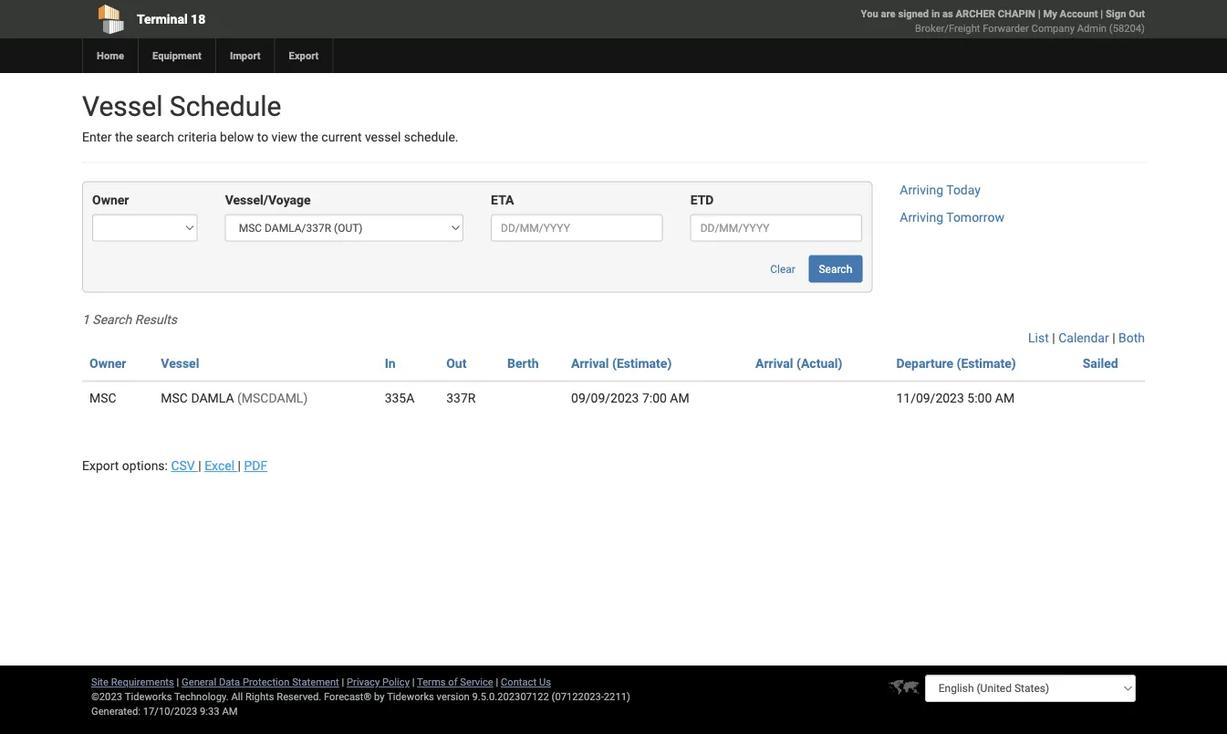 Task type: locate. For each thing, give the bounding box(es) containing it.
am for 11/09/2023 5:00 am
[[996, 391, 1015, 406]]

vessel
[[82, 90, 163, 122], [161, 356, 199, 371]]

departure (estimate)
[[897, 356, 1017, 371]]

|
[[1039, 8, 1041, 20], [1101, 8, 1104, 20], [1053, 330, 1056, 345], [1113, 330, 1116, 345], [198, 458, 201, 473], [238, 458, 241, 473], [177, 676, 179, 688], [342, 676, 344, 688], [412, 676, 415, 688], [496, 676, 499, 688]]

out inside you are signed in as archer chapin | my account | sign out broker/freight forwarder company admin (58204)
[[1130, 8, 1146, 20]]

1 vertical spatial out
[[447, 356, 467, 371]]

arrival
[[572, 356, 609, 371], [756, 356, 794, 371]]

home link
[[82, 38, 138, 73]]

options:
[[122, 458, 168, 473]]

1 horizontal spatial arrival
[[756, 356, 794, 371]]

service
[[460, 676, 494, 688]]

csv link
[[171, 458, 198, 473]]

0 horizontal spatial search
[[93, 312, 132, 327]]

arriving tomorrow link
[[900, 210, 1005, 225]]

equipment
[[152, 50, 202, 62]]

| left pdf
[[238, 458, 241, 473]]

2 horizontal spatial am
[[996, 391, 1015, 406]]

owner link
[[89, 356, 126, 371]]

0 horizontal spatial am
[[222, 705, 238, 717]]

privacy policy link
[[347, 676, 410, 688]]

0 vertical spatial arriving
[[900, 182, 944, 198]]

vessel for vessel schedule enter the search criteria below to view the current vessel schedule.
[[82, 90, 163, 122]]

0 horizontal spatial msc
[[89, 391, 117, 406]]

results
[[135, 312, 177, 327]]

export left options: at left bottom
[[82, 458, 119, 473]]

9:33
[[200, 705, 220, 717]]

chapin
[[998, 8, 1036, 20]]

(estimate) up "5:00"
[[957, 356, 1017, 371]]

9.5.0.202307122
[[472, 691, 549, 703]]

arrival (estimate)
[[572, 356, 672, 371]]

by
[[374, 691, 385, 703]]

am
[[670, 391, 690, 406], [996, 391, 1015, 406], [222, 705, 238, 717]]

0 vertical spatial owner
[[92, 193, 129, 208]]

site requirements | general data protection statement | privacy policy | terms of service | contact us ©2023 tideworks technology. all rights reserved. forecast® by tideworks version 9.5.0.202307122 (07122023-2211) generated: 17/10/2023 9:33 am
[[91, 676, 631, 717]]

arriving
[[900, 182, 944, 198], [900, 210, 944, 225]]

export options: csv | excel | pdf
[[82, 458, 268, 473]]

vessel for vessel
[[161, 356, 199, 371]]

arriving up arriving tomorrow link
[[900, 182, 944, 198]]

1 msc from the left
[[89, 391, 117, 406]]

the right view
[[301, 130, 319, 145]]

1 vertical spatial search
[[93, 312, 132, 327]]

1 vertical spatial vessel
[[161, 356, 199, 371]]

msc down vessel link
[[161, 391, 188, 406]]

owner left vessel link
[[89, 356, 126, 371]]

export for export
[[289, 50, 319, 62]]

am down all
[[222, 705, 238, 717]]

2 the from the left
[[301, 130, 319, 145]]

(estimate) up 09/09/2023 7:00 am
[[613, 356, 672, 371]]

current
[[322, 130, 362, 145]]

2 (estimate) from the left
[[957, 356, 1017, 371]]

arriving today
[[900, 182, 981, 198]]

list
[[1029, 330, 1050, 345]]

0 horizontal spatial (estimate)
[[613, 356, 672, 371]]

rights
[[246, 691, 274, 703]]

1 arriving from the top
[[900, 182, 944, 198]]

1 vertical spatial export
[[82, 458, 119, 473]]

owner
[[92, 193, 129, 208], [89, 356, 126, 371]]

am for 09/09/2023 7:00 am
[[670, 391, 690, 406]]

out up 337r
[[447, 356, 467, 371]]

1 vertical spatial arriving
[[900, 210, 944, 225]]

(estimate)
[[613, 356, 672, 371], [957, 356, 1017, 371]]

(estimate) for arrival (estimate)
[[613, 356, 672, 371]]

search right clear
[[819, 262, 853, 275]]

| left both link
[[1113, 330, 1116, 345]]

policy
[[383, 676, 410, 688]]

technology.
[[174, 691, 229, 703]]

| left the my
[[1039, 8, 1041, 20]]

owner down the enter
[[92, 193, 129, 208]]

1 the from the left
[[115, 130, 133, 145]]

1 horizontal spatial out
[[1130, 8, 1146, 20]]

am right "5:00"
[[996, 391, 1015, 406]]

1 horizontal spatial (estimate)
[[957, 356, 1017, 371]]

0 horizontal spatial arrival
[[572, 356, 609, 371]]

schedule.
[[404, 130, 459, 145]]

arrival up 09/09/2023 in the bottom of the page
[[572, 356, 609, 371]]

1 arrival from the left
[[572, 356, 609, 371]]

berth link
[[508, 356, 539, 371]]

general data protection statement link
[[182, 676, 339, 688]]

0 horizontal spatial the
[[115, 130, 133, 145]]

1 vertical spatial owner
[[89, 356, 126, 371]]

1 horizontal spatial msc
[[161, 391, 188, 406]]

sign out link
[[1106, 8, 1146, 20]]

view
[[272, 130, 297, 145]]

site
[[91, 676, 109, 688]]

0 horizontal spatial export
[[82, 458, 119, 473]]

clear
[[771, 262, 796, 275]]

msc for msc damla (mscdaml)
[[161, 391, 188, 406]]

1
[[82, 312, 89, 327]]

calendar link
[[1059, 330, 1110, 345]]

in
[[932, 8, 941, 20]]

vessel inside vessel schedule enter the search criteria below to view the current vessel schedule.
[[82, 90, 163, 122]]

arrival for arrival (actual)
[[756, 356, 794, 371]]

arriving down arriving today link
[[900, 210, 944, 225]]

arrival (actual)
[[756, 356, 843, 371]]

1 horizontal spatial the
[[301, 130, 319, 145]]

1 horizontal spatial search
[[819, 262, 853, 275]]

protection
[[243, 676, 290, 688]]

out up '(58204)'
[[1130, 8, 1146, 20]]

contact us link
[[501, 676, 551, 688]]

(mscdaml)
[[237, 391, 308, 406]]

out link
[[447, 356, 467, 371]]

schedule
[[170, 90, 282, 122]]

0 vertical spatial search
[[819, 262, 853, 275]]

equipment link
[[138, 38, 215, 73]]

2 msc from the left
[[161, 391, 188, 406]]

1 (estimate) from the left
[[613, 356, 672, 371]]

arrival for arrival (estimate)
[[572, 356, 609, 371]]

tomorrow
[[947, 210, 1005, 225]]

export link
[[274, 38, 333, 73]]

search button
[[809, 255, 863, 282]]

vessel up the enter
[[82, 90, 163, 122]]

18
[[191, 11, 206, 26]]

| right list
[[1053, 330, 1056, 345]]

0 vertical spatial export
[[289, 50, 319, 62]]

0 vertical spatial out
[[1130, 8, 1146, 20]]

excel link
[[205, 458, 238, 473]]

arrival left '(actual)'
[[756, 356, 794, 371]]

the
[[115, 130, 133, 145], [301, 130, 319, 145]]

vessel
[[365, 130, 401, 145]]

terms
[[417, 676, 446, 688]]

1 horizontal spatial export
[[289, 50, 319, 62]]

(58204)
[[1110, 22, 1146, 34]]

| left sign
[[1101, 8, 1104, 20]]

import
[[230, 50, 261, 62]]

export down "terminal 18" link
[[289, 50, 319, 62]]

data
[[219, 676, 240, 688]]

2 arrival from the left
[[756, 356, 794, 371]]

msc for msc
[[89, 391, 117, 406]]

vessel/voyage
[[225, 193, 311, 208]]

1 horizontal spatial am
[[670, 391, 690, 406]]

2 arriving from the top
[[900, 210, 944, 225]]

criteria
[[177, 130, 217, 145]]

ETD text field
[[691, 214, 863, 241]]

vessel up damla
[[161, 356, 199, 371]]

msc
[[89, 391, 117, 406], [161, 391, 188, 406]]

company
[[1032, 22, 1075, 34]]

archer
[[956, 8, 996, 20]]

the right the enter
[[115, 130, 133, 145]]

msc down owner link
[[89, 391, 117, 406]]

0 vertical spatial vessel
[[82, 90, 163, 122]]

am right 7:00
[[670, 391, 690, 406]]

search right '1'
[[93, 312, 132, 327]]

in
[[385, 356, 396, 371]]



Task type: describe. For each thing, give the bounding box(es) containing it.
7:00
[[643, 391, 667, 406]]

arriving tomorrow
[[900, 210, 1005, 225]]

eta
[[491, 193, 514, 208]]

search inside button
[[819, 262, 853, 275]]

09/09/2023 7:00 am
[[572, 391, 690, 406]]

| up "9.5.0.202307122"
[[496, 676, 499, 688]]

search inside 1 search results list | calendar | both
[[93, 312, 132, 327]]

(07122023-
[[552, 691, 604, 703]]

you are signed in as archer chapin | my account | sign out broker/freight forwarder company admin (58204)
[[861, 8, 1146, 34]]

as
[[943, 8, 954, 20]]

general
[[182, 676, 217, 688]]

vessel schedule enter the search criteria below to view the current vessel schedule.
[[82, 90, 459, 145]]

forwarder
[[983, 22, 1030, 34]]

terminal 18 link
[[82, 0, 509, 38]]

statement
[[292, 676, 339, 688]]

to
[[257, 130, 269, 145]]

| up forecast®
[[342, 676, 344, 688]]

my account link
[[1044, 8, 1099, 20]]

excel
[[205, 458, 235, 473]]

msc damla (mscdaml)
[[161, 391, 308, 406]]

departure
[[897, 356, 954, 371]]

enter
[[82, 130, 112, 145]]

calendar
[[1059, 330, 1110, 345]]

arriving today link
[[900, 182, 981, 198]]

0 horizontal spatial out
[[447, 356, 467, 371]]

arriving for arriving today
[[900, 182, 944, 198]]

damla
[[191, 391, 234, 406]]

are
[[882, 8, 896, 20]]

©2023 tideworks
[[91, 691, 172, 703]]

below
[[220, 130, 254, 145]]

broker/freight
[[916, 22, 981, 34]]

5:00
[[968, 391, 993, 406]]

1 search results list | calendar | both
[[82, 312, 1146, 345]]

forecast®
[[324, 691, 372, 703]]

signed
[[899, 8, 930, 20]]

| up tideworks
[[412, 676, 415, 688]]

both link
[[1119, 330, 1146, 345]]

all
[[231, 691, 243, 703]]

my
[[1044, 8, 1058, 20]]

11/09/2023 5:00 am
[[897, 391, 1015, 406]]

2211)
[[604, 691, 631, 703]]

am inside site requirements | general data protection statement | privacy policy | terms of service | contact us ©2023 tideworks technology. all rights reserved. forecast® by tideworks version 9.5.0.202307122 (07122023-2211) generated: 17/10/2023 9:33 am
[[222, 705, 238, 717]]

| left general
[[177, 676, 179, 688]]

of
[[448, 676, 458, 688]]

sailed
[[1083, 356, 1119, 371]]

etd
[[691, 193, 714, 208]]

us
[[539, 676, 551, 688]]

contact
[[501, 676, 537, 688]]

site requirements link
[[91, 676, 174, 688]]

generated:
[[91, 705, 141, 717]]

terms of service link
[[417, 676, 494, 688]]

requirements
[[111, 676, 174, 688]]

list link
[[1029, 330, 1050, 345]]

arrival (estimate) link
[[572, 356, 672, 371]]

you
[[861, 8, 879, 20]]

search
[[136, 130, 174, 145]]

home
[[97, 50, 124, 62]]

account
[[1060, 8, 1099, 20]]

sailed link
[[1083, 356, 1119, 371]]

| right csv
[[198, 458, 201, 473]]

terminal 18
[[137, 11, 206, 26]]

export for export options: csv | excel | pdf
[[82, 458, 119, 473]]

tideworks
[[387, 691, 434, 703]]

arriving for arriving tomorrow
[[900, 210, 944, 225]]

clear button
[[761, 255, 806, 282]]

11/09/2023
[[897, 391, 965, 406]]

(estimate) for departure (estimate)
[[957, 356, 1017, 371]]

reserved.
[[277, 691, 322, 703]]

arrival (actual) link
[[756, 356, 843, 371]]

admin
[[1078, 22, 1107, 34]]

import link
[[215, 38, 274, 73]]

ETA text field
[[491, 214, 663, 241]]

17/10/2023
[[143, 705, 197, 717]]

pdf link
[[244, 458, 268, 473]]

(actual)
[[797, 356, 843, 371]]

pdf
[[244, 458, 268, 473]]

today
[[947, 182, 981, 198]]



Task type: vqa. For each thing, say whether or not it's contained in the screenshot.
Excel link
yes



